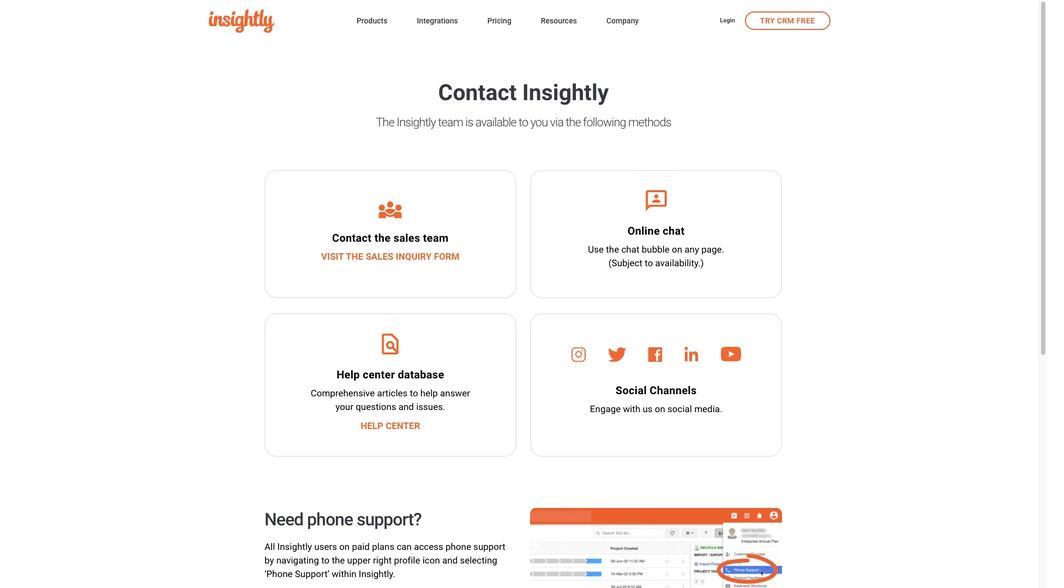 Task type: locate. For each thing, give the bounding box(es) containing it.
the up the visit the sales inquiry form
[[374, 231, 391, 245]]

1 horizontal spatial help
[[361, 421, 383, 432]]

social
[[668, 404, 692, 415]]

insightly logo image
[[209, 9, 274, 33]]

1 vertical spatial on
[[655, 404, 665, 415]]

resources
[[541, 16, 577, 25]]

support'
[[295, 569, 329, 580]]

on left paid
[[339, 542, 350, 553]]

0 vertical spatial chat
[[663, 225, 685, 238]]

help center
[[361, 421, 420, 432]]

the
[[566, 116, 581, 129], [374, 231, 391, 245], [606, 244, 619, 255], [346, 251, 363, 262], [332, 556, 345, 567]]

sales
[[394, 231, 420, 245], [366, 251, 393, 262]]

phone up users
[[307, 510, 353, 531]]

help for help center
[[361, 421, 383, 432]]

1 vertical spatial and
[[442, 556, 458, 567]]

1 vertical spatial help
[[361, 421, 383, 432]]

to left you
[[519, 116, 528, 129]]

comprehensive
[[311, 388, 375, 399]]

and
[[398, 402, 414, 413], [442, 556, 458, 567]]

resources link
[[541, 14, 577, 29]]

1 vertical spatial phone
[[445, 542, 471, 553]]

insightly up via
[[522, 80, 609, 106]]

comprehensive articles to help answer your questions and issues.
[[311, 388, 470, 413]]

try crm free link
[[745, 11, 830, 30]]

team
[[438, 116, 463, 129], [423, 231, 449, 245]]

0 horizontal spatial on
[[339, 542, 350, 553]]

navigating
[[276, 556, 319, 567]]

within
[[332, 569, 356, 580]]

the right use
[[606, 244, 619, 255]]

help center link
[[361, 420, 420, 435]]

contact the sales team
[[332, 231, 449, 245]]

phone up "selecting"
[[445, 542, 471, 553]]

contact up visit
[[332, 231, 372, 245]]

any
[[685, 244, 699, 255]]

database
[[398, 369, 444, 382]]

insightly
[[522, 80, 609, 106], [397, 116, 436, 129], [277, 542, 312, 553]]

the for use the chat bubble on any page. (subject to availability.)
[[606, 244, 619, 255]]

insightly right the
[[397, 116, 436, 129]]

profile
[[394, 556, 420, 567]]

paid
[[352, 542, 370, 553]]

sales up 'inquiry'
[[394, 231, 420, 245]]

insightly up "navigating"
[[277, 542, 312, 553]]

1 horizontal spatial insightly
[[397, 116, 436, 129]]

bubble
[[642, 244, 670, 255]]

social channels
[[616, 384, 697, 398]]

to down bubble on the right top of page
[[645, 258, 653, 269]]

1 vertical spatial team
[[423, 231, 449, 245]]

sales for team
[[394, 231, 420, 245]]

all
[[264, 542, 275, 553]]

0 horizontal spatial chat
[[621, 244, 639, 255]]

following
[[583, 116, 626, 129]]

0 vertical spatial contact
[[438, 80, 517, 106]]

to
[[519, 116, 528, 129], [645, 258, 653, 269], [410, 388, 418, 399], [321, 556, 330, 567]]

2 vertical spatial insightly
[[277, 542, 312, 553]]

1 horizontal spatial and
[[442, 556, 458, 567]]

to inside comprehensive articles to help answer your questions and issues.
[[410, 388, 418, 399]]

1 horizontal spatial phone
[[445, 542, 471, 553]]

to down users
[[321, 556, 330, 567]]

try crm free button
[[745, 11, 830, 30]]

help
[[337, 369, 360, 382], [361, 421, 383, 432]]

need
[[264, 510, 303, 531]]

2 vertical spatial on
[[339, 542, 350, 553]]

on
[[672, 244, 682, 255], [655, 404, 665, 415], [339, 542, 350, 553]]

online chat
[[627, 225, 685, 238]]

insightly for the
[[397, 116, 436, 129]]

1 vertical spatial insightly
[[397, 116, 436, 129]]

on for all insightly users on paid plans can access phone support by navigating to the upper right profile icon and selecting 'phone support' within insightly.
[[339, 542, 350, 553]]

on right us
[[655, 404, 665, 415]]

social
[[616, 384, 647, 398]]

1 vertical spatial sales
[[366, 251, 393, 262]]

1 horizontal spatial contact
[[438, 80, 517, 106]]

articles
[[377, 388, 408, 399]]

insightly for contact
[[522, 80, 609, 106]]

all insightly users on paid plans can access phone support by navigating to the upper right profile icon and selecting 'phone support' within insightly.
[[264, 542, 505, 580]]

contact up is at the top left of the page
[[438, 80, 517, 106]]

0 vertical spatial and
[[398, 402, 414, 413]]

insightly.
[[359, 569, 395, 580]]

integrations
[[417, 16, 458, 25]]

team left is at the top left of the page
[[438, 116, 463, 129]]

team up form
[[423, 231, 449, 245]]

and right icon
[[442, 556, 458, 567]]

and up center in the left bottom of the page
[[398, 402, 414, 413]]

sales down contact the sales team
[[366, 251, 393, 262]]

1 horizontal spatial chat
[[663, 225, 685, 238]]

free
[[796, 16, 815, 25]]

0 vertical spatial insightly
[[522, 80, 609, 106]]

engage with us on social media.
[[590, 404, 722, 415]]

2 horizontal spatial insightly
[[522, 80, 609, 106]]

chat
[[663, 225, 685, 238], [621, 244, 639, 255]]

chat up (subject at the right top
[[621, 244, 639, 255]]

insightly inside all insightly users on paid plans can access phone support by navigating to the upper right profile icon and selecting 'phone support' within insightly.
[[277, 542, 312, 553]]

us
[[643, 404, 653, 415]]

the inside use the chat bubble on any page. (subject to availability.)
[[606, 244, 619, 255]]

contact
[[438, 80, 517, 106], [332, 231, 372, 245]]

and inside all insightly users on paid plans can access phone support by navigating to the upper right profile icon and selecting 'phone support' within insightly.
[[442, 556, 458, 567]]

contact for contact the sales team
[[332, 231, 372, 245]]

icon
[[422, 556, 440, 567]]

on inside use the chat bubble on any page. (subject to availability.)
[[672, 244, 682, 255]]

0 horizontal spatial help
[[337, 369, 360, 382]]

questions
[[356, 402, 396, 413]]

on inside all insightly users on paid plans can access phone support by navigating to the upper right profile icon and selecting 'phone support' within insightly.
[[339, 542, 350, 553]]

0 vertical spatial on
[[672, 244, 682, 255]]

visit
[[321, 251, 344, 262]]

the right visit
[[346, 251, 363, 262]]

help up 'comprehensive' in the bottom of the page
[[337, 369, 360, 382]]

1 vertical spatial contact
[[332, 231, 372, 245]]

0 vertical spatial phone
[[307, 510, 353, 531]]

1 vertical spatial chat
[[621, 244, 639, 255]]

0 horizontal spatial and
[[398, 402, 414, 413]]

products link
[[357, 14, 387, 29]]

via
[[550, 116, 563, 129]]

engage
[[590, 404, 621, 415]]

availability.)
[[655, 258, 704, 269]]

sales for inquiry
[[366, 251, 393, 262]]

1 horizontal spatial on
[[655, 404, 665, 415]]

chat up "any"
[[663, 225, 685, 238]]

on for engage with us on social media.
[[655, 404, 665, 415]]

2 horizontal spatial on
[[672, 244, 682, 255]]

plans
[[372, 542, 394, 553]]

with
[[623, 404, 640, 415]]

to left "help"
[[410, 388, 418, 399]]

0 vertical spatial team
[[438, 116, 463, 129]]

0 vertical spatial sales
[[394, 231, 420, 245]]

the
[[376, 116, 394, 129]]

insightly for all
[[277, 542, 312, 553]]

phone
[[307, 510, 353, 531], [445, 542, 471, 553]]

0 horizontal spatial insightly
[[277, 542, 312, 553]]

the up within
[[332, 556, 345, 567]]

help down questions
[[361, 421, 383, 432]]

help
[[420, 388, 438, 399]]

0 vertical spatial help
[[337, 369, 360, 382]]

you
[[530, 116, 548, 129]]

selecting
[[460, 556, 497, 567]]

on up availability.)
[[672, 244, 682, 255]]

visit the sales inquiry form link
[[321, 250, 459, 265]]

the inside all insightly users on paid plans can access phone support by navigating to the upper right profile icon and selecting 'phone support' within insightly.
[[332, 556, 345, 567]]

0 horizontal spatial contact
[[332, 231, 372, 245]]



Task type: describe. For each thing, give the bounding box(es) containing it.
media.
[[694, 404, 722, 415]]

answer
[[440, 388, 470, 399]]

the right via
[[566, 116, 581, 129]]

issues.
[[416, 402, 445, 413]]

help center database
[[337, 369, 444, 382]]

chat inside use the chat bubble on any page. (subject to availability.)
[[621, 244, 639, 255]]

products
[[357, 16, 387, 25]]

is
[[465, 116, 473, 129]]

right
[[373, 556, 392, 567]]

to inside all insightly users on paid plans can access phone support by navigating to the upper right profile icon and selecting 'phone support' within insightly.
[[321, 556, 330, 567]]

company
[[606, 16, 639, 25]]

use the chat bubble on any page. (subject to availability.)
[[588, 244, 724, 269]]

login link
[[720, 16, 735, 26]]

online
[[627, 225, 660, 238]]

the for visit the sales inquiry form
[[346, 251, 363, 262]]

access
[[414, 542, 443, 553]]

contact insightly
[[438, 80, 609, 106]]

support
[[473, 542, 505, 553]]

pricing
[[487, 16, 511, 25]]

need phone support?
[[264, 510, 421, 531]]

center
[[386, 421, 420, 432]]

visit the sales inquiry form
[[321, 251, 459, 262]]

try crm free
[[760, 16, 815, 25]]

crm
[[777, 16, 794, 25]]

channels
[[650, 384, 697, 398]]

company link
[[606, 14, 639, 29]]

pricing link
[[487, 14, 511, 29]]

'phone
[[264, 569, 293, 580]]

form
[[434, 251, 459, 262]]

center
[[363, 369, 395, 382]]

try
[[760, 16, 775, 25]]

0 horizontal spatial phone
[[307, 510, 353, 531]]

to inside use the chat bubble on any page. (subject to availability.)
[[645, 258, 653, 269]]

page.
[[701, 244, 724, 255]]

(subject
[[608, 258, 642, 269]]

by
[[264, 556, 274, 567]]

login
[[720, 17, 735, 24]]

the for contact the sales team
[[374, 231, 391, 245]]

available
[[475, 116, 516, 129]]

upper
[[347, 556, 371, 567]]

users
[[314, 542, 337, 553]]

your
[[336, 402, 353, 413]]

phone inside all insightly users on paid plans can access phone support by navigating to the upper right profile icon and selecting 'phone support' within insightly.
[[445, 542, 471, 553]]

the insightly team is available to you via the following methods
[[376, 116, 671, 129]]

support?
[[357, 510, 421, 531]]

inquiry
[[396, 251, 432, 262]]

integrations link
[[417, 14, 458, 29]]

help for help center database
[[337, 369, 360, 382]]

and inside comprehensive articles to help answer your questions and issues.
[[398, 402, 414, 413]]

can
[[397, 542, 412, 553]]

use
[[588, 244, 604, 255]]

insightly logo link
[[209, 9, 339, 33]]

contact for contact insightly
[[438, 80, 517, 106]]

methods
[[628, 116, 671, 129]]



Task type: vqa. For each thing, say whether or not it's contained in the screenshot.
Contact to the top
yes



